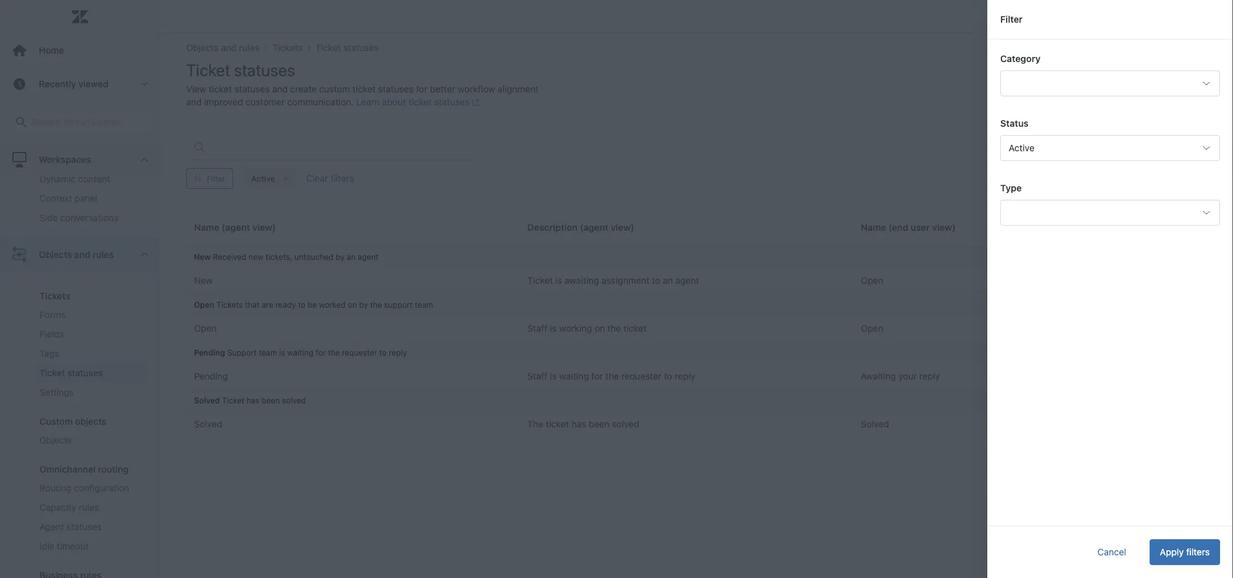 Task type: vqa. For each thing, say whether or not it's contained in the screenshot.
4 to the bottom
no



Task type: describe. For each thing, give the bounding box(es) containing it.
tags
[[39, 348, 59, 359]]

agent for agent statuses
[[39, 522, 64, 532]]

content
[[78, 174, 110, 184]]

routing configuration link
[[34, 479, 147, 498]]

shortcuts link
[[34, 130, 147, 150]]

settings
[[39, 387, 74, 398]]

status element
[[1001, 135, 1221, 161]]

idle timeout
[[39, 541, 89, 552]]

side conversations element
[[39, 211, 118, 224]]

panel
[[75, 193, 97, 204]]

and
[[74, 249, 90, 260]]

ticket
[[39, 368, 65, 378]]

category element
[[1001, 71, 1221, 96]]

ticket statuses link
[[34, 363, 147, 383]]

routing configuration element
[[39, 482, 129, 495]]

objects element
[[39, 434, 72, 447]]

filter dialog
[[988, 0, 1233, 578]]

dynamic content link
[[34, 169, 147, 189]]

objects
[[75, 416, 107, 427]]

agent statuses link
[[34, 517, 147, 537]]

routing
[[98, 464, 129, 475]]

forms link
[[34, 305, 147, 325]]

omnichannel
[[39, 464, 96, 475]]

dynamic
[[39, 174, 76, 184]]

agent interface element
[[39, 153, 104, 166]]

agent for agent interface
[[39, 154, 64, 165]]

filter
[[1001, 14, 1023, 25]]

none search field inside primary element
[[1, 109, 158, 135]]

forms
[[39, 309, 66, 320]]

statuses for agent statuses
[[67, 522, 102, 532]]

dynamic content
[[39, 174, 110, 184]]

context panel element
[[39, 192, 97, 205]]

filters
[[1187, 547, 1210, 558]]

configuration
[[74, 483, 129, 493]]

rules inside capacity rules element
[[79, 502, 99, 513]]

cancel button
[[1088, 539, 1137, 565]]

tickets element
[[39, 291, 70, 301]]

workspaces button
[[0, 143, 160, 177]]

objects for objects
[[39, 435, 72, 446]]

category
[[1001, 53, 1041, 64]]

tickets
[[39, 291, 70, 301]]

agent interface
[[39, 154, 104, 165]]

routing configuration
[[39, 483, 129, 493]]

omnichannel routing
[[39, 464, 129, 475]]

conversations
[[60, 212, 118, 223]]

status
[[1001, 118, 1029, 129]]

shortcuts element
[[39, 133, 90, 147]]

routing
[[39, 483, 72, 493]]

dynamic content element
[[39, 173, 110, 186]]

agent statuses element
[[39, 521, 102, 534]]

forms element
[[39, 308, 66, 321]]

tree item containing objects and rules
[[0, 238, 160, 578]]

capacity
[[39, 502, 76, 513]]

apply filters button
[[1150, 539, 1221, 565]]

context panel
[[39, 193, 97, 204]]

interface
[[67, 154, 104, 165]]

settings element
[[39, 386, 74, 399]]



Task type: locate. For each thing, give the bounding box(es) containing it.
objects and rules
[[39, 249, 114, 260]]

1 vertical spatial agent
[[39, 522, 64, 532]]

tags element
[[39, 347, 59, 360]]

2 agent from the top
[[39, 522, 64, 532]]

cancel
[[1098, 547, 1127, 558]]

tree containing shortcuts
[[0, 4, 160, 578]]

agent statuses
[[39, 522, 102, 532]]

workspaces group
[[0, 38, 160, 238]]

rules inside objects and rules dropdown button
[[93, 249, 114, 260]]

primary element
[[0, 0, 160, 578]]

custom objects element
[[39, 416, 107, 427]]

type
[[1001, 183, 1022, 193]]

Search Admin Center field
[[32, 116, 144, 128]]

statuses down tags link
[[67, 368, 103, 378]]

1 tree item from the top
[[0, 4, 160, 238]]

settings link
[[34, 383, 147, 402]]

side conversations
[[39, 212, 118, 223]]

context panel link
[[34, 189, 147, 208]]

agent inside objects and rules group
[[39, 522, 64, 532]]

tree
[[0, 4, 160, 578]]

apply
[[1160, 547, 1184, 558]]

custom objects
[[39, 416, 107, 427]]

2 tree item from the top
[[0, 238, 160, 578]]

0 vertical spatial agent
[[39, 154, 64, 165]]

1 vertical spatial statuses
[[67, 522, 102, 532]]

custom
[[39, 416, 73, 427]]

rules down routing configuration link
[[79, 502, 99, 513]]

objects inside group
[[39, 435, 72, 446]]

tags link
[[34, 344, 147, 363]]

capacity rules
[[39, 502, 99, 513]]

0 vertical spatial objects
[[39, 249, 72, 260]]

idle timeout link
[[34, 537, 147, 556]]

1 agent from the top
[[39, 154, 64, 165]]

statuses down capacity rules link
[[67, 522, 102, 532]]

statuses for ticket statuses
[[67, 368, 103, 378]]

objects inside dropdown button
[[39, 249, 72, 260]]

objects for objects and rules
[[39, 249, 72, 260]]

capacity rules element
[[39, 501, 99, 514]]

agent up idle
[[39, 522, 64, 532]]

1 vertical spatial objects
[[39, 435, 72, 446]]

statuses
[[67, 368, 103, 378], [67, 522, 102, 532]]

ticket statuses
[[39, 368, 103, 378]]

objects and rules group
[[0, 272, 160, 578]]

agent
[[39, 154, 64, 165], [39, 522, 64, 532]]

objects
[[39, 249, 72, 260], [39, 435, 72, 446]]

shortcuts
[[39, 134, 80, 145]]

apply filters
[[1160, 547, 1210, 558]]

type element
[[1001, 200, 1221, 226]]

ticket statuses element
[[39, 367, 103, 380]]

side conversations link
[[34, 208, 147, 228]]

0 vertical spatial rules
[[93, 249, 114, 260]]

rules right and
[[93, 249, 114, 260]]

1 vertical spatial rules
[[79, 502, 99, 513]]

objects link
[[34, 431, 147, 450]]

capacity rules link
[[34, 498, 147, 517]]

tree item containing shortcuts
[[0, 4, 160, 238]]

business rules element
[[39, 570, 101, 578]]

omnichannel routing element
[[39, 464, 129, 475]]

active
[[1009, 143, 1035, 153]]

objects down custom on the bottom left of the page
[[39, 435, 72, 446]]

idle
[[39, 541, 55, 552]]

context
[[39, 193, 72, 204]]

idle timeout element
[[39, 540, 89, 553]]

agent inside workspaces group
[[39, 154, 64, 165]]

0 vertical spatial statuses
[[67, 368, 103, 378]]

tree inside primary element
[[0, 4, 160, 578]]

objects and rules button
[[0, 238, 160, 272]]

timeout
[[57, 541, 89, 552]]

workspaces
[[39, 154, 91, 165]]

objects left and
[[39, 249, 72, 260]]

fields link
[[34, 325, 147, 344]]

tree item
[[0, 4, 160, 238], [0, 238, 160, 578]]

fields element
[[39, 328, 64, 341]]

None search field
[[1, 109, 158, 135]]

rules
[[93, 249, 114, 260], [79, 502, 99, 513]]

side
[[39, 212, 58, 223]]

agent interface link
[[34, 150, 147, 169]]

agent up dynamic
[[39, 154, 64, 165]]

fields
[[39, 329, 64, 339]]



